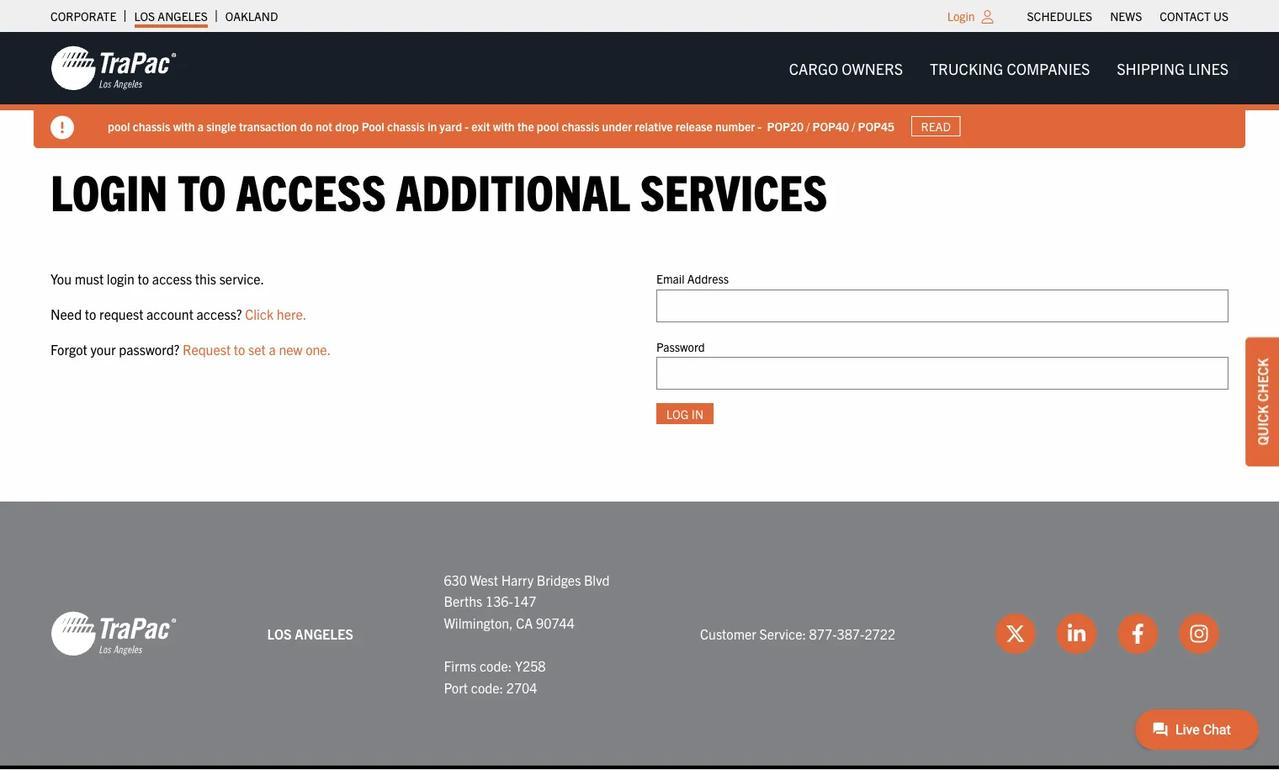 Task type: locate. For each thing, give the bounding box(es) containing it.
0 vertical spatial los
[[134, 8, 155, 24]]

chassis left in
[[387, 118, 425, 134]]

0 horizontal spatial pool
[[108, 118, 130, 134]]

relative
[[635, 118, 673, 134]]

login down solid icon
[[51, 159, 168, 221]]

0 horizontal spatial a
[[198, 118, 204, 134]]

/ left pop45
[[852, 118, 856, 134]]

/
[[807, 118, 810, 134], [852, 118, 856, 134]]

1 vertical spatial los angeles
[[267, 625, 353, 642]]

request
[[99, 305, 143, 322]]

1 pool from the left
[[108, 118, 130, 134]]

login left light icon
[[948, 8, 975, 24]]

footer
[[0, 502, 1280, 770]]

services
[[640, 159, 828, 221]]

1 horizontal spatial -
[[758, 118, 762, 134]]

2 chassis from the left
[[387, 118, 425, 134]]

with
[[173, 118, 195, 134], [493, 118, 515, 134]]

pool chassis with a single transaction  do not drop pool chassis in yard -  exit with the pool chassis under relative release number -  pop20 / pop40 / pop45
[[108, 118, 895, 134]]

1 vertical spatial los
[[267, 625, 292, 642]]

firms code:  y258 port code:  2704
[[444, 657, 546, 696]]

1 vertical spatial login
[[51, 159, 168, 221]]

0 horizontal spatial chassis
[[133, 118, 170, 134]]

access
[[236, 159, 386, 221]]

address
[[688, 271, 729, 286]]

to right 'need'
[[85, 305, 96, 322]]

with left single
[[173, 118, 195, 134]]

trucking
[[930, 59, 1004, 77]]

pop40
[[813, 118, 850, 134]]

forgot your password? request to set a new one.
[[51, 340, 331, 357]]

pool
[[362, 118, 385, 134]]

0 horizontal spatial angeles
[[158, 8, 208, 24]]

1 vertical spatial los angeles image
[[51, 610, 177, 657]]

1 horizontal spatial with
[[493, 118, 515, 134]]

a inside main content
[[269, 340, 276, 357]]

a left single
[[198, 118, 204, 134]]

los inside 'link'
[[134, 8, 155, 24]]

menu bar down light icon
[[776, 51, 1243, 85]]

light image
[[982, 10, 994, 24]]

1 vertical spatial a
[[269, 340, 276, 357]]

0 vertical spatial los angeles image
[[51, 45, 177, 92]]

1 horizontal spatial chassis
[[387, 118, 425, 134]]

login inside main content
[[51, 159, 168, 221]]

login for login link
[[948, 8, 975, 24]]

0 horizontal spatial with
[[173, 118, 195, 134]]

menu bar
[[1019, 4, 1238, 28], [776, 51, 1243, 85]]

1 horizontal spatial login
[[948, 8, 975, 24]]

to
[[178, 159, 226, 221], [138, 270, 149, 287], [85, 305, 96, 322], [234, 340, 245, 357]]

0 vertical spatial angeles
[[158, 8, 208, 24]]

login
[[107, 270, 135, 287]]

code: up 2704
[[480, 657, 512, 674]]

chassis
[[133, 118, 170, 134], [387, 118, 425, 134], [562, 118, 600, 134]]

access?
[[197, 305, 242, 322]]

3 chassis from the left
[[562, 118, 600, 134]]

2 - from the left
[[758, 118, 762, 134]]

- right number
[[758, 118, 762, 134]]

oakland link
[[225, 4, 278, 28]]

a right set
[[269, 340, 276, 357]]

0 vertical spatial login
[[948, 8, 975, 24]]

login
[[948, 8, 975, 24], [51, 159, 168, 221]]

to down single
[[178, 159, 226, 221]]

menu bar containing cargo owners
[[776, 51, 1243, 85]]

yard
[[440, 118, 462, 134]]

banner
[[0, 32, 1280, 148]]

1 horizontal spatial /
[[852, 118, 856, 134]]

los
[[134, 8, 155, 24], [267, 625, 292, 642]]

do
[[300, 118, 313, 134]]

- left exit
[[465, 118, 469, 134]]

exit
[[472, 118, 490, 134]]

136-
[[486, 593, 513, 610]]

2 horizontal spatial chassis
[[562, 118, 600, 134]]

menu bar inside banner
[[776, 51, 1243, 85]]

in
[[428, 118, 437, 134]]

387-
[[837, 625, 865, 642]]

read
[[922, 119, 951, 134]]

us
[[1214, 8, 1229, 24]]

one.
[[306, 340, 331, 357]]

-
[[465, 118, 469, 134], [758, 118, 762, 134]]

los angeles
[[134, 8, 208, 24], [267, 625, 353, 642]]

1 vertical spatial menu bar
[[776, 51, 1243, 85]]

news
[[1111, 8, 1143, 24]]

click here. link
[[245, 305, 307, 322]]

0 horizontal spatial los
[[134, 8, 155, 24]]

a
[[198, 118, 204, 134], [269, 340, 276, 357]]

chassis left under
[[562, 118, 600, 134]]

0 horizontal spatial -
[[465, 118, 469, 134]]

y258
[[515, 657, 546, 674]]

1 horizontal spatial pool
[[537, 118, 559, 134]]

angeles
[[158, 8, 208, 24], [295, 625, 353, 642]]

1 horizontal spatial a
[[269, 340, 276, 357]]

pool
[[108, 118, 130, 134], [537, 118, 559, 134]]

/ right pop20
[[807, 118, 810, 134]]

login for login to access additional services
[[51, 159, 168, 221]]

quick check
[[1254, 358, 1271, 446]]

the
[[518, 118, 534, 134]]

code: right port
[[471, 679, 504, 696]]

access
[[152, 270, 192, 287]]

angeles inside 'link'
[[158, 8, 208, 24]]

0 vertical spatial a
[[198, 118, 204, 134]]

0 vertical spatial menu bar
[[1019, 4, 1238, 28]]

number
[[716, 118, 755, 134]]

request
[[183, 340, 231, 357]]

with left the the
[[493, 118, 515, 134]]

shipping
[[1117, 59, 1185, 77]]

here.
[[277, 305, 307, 322]]

1 horizontal spatial los angeles
[[267, 625, 353, 642]]

1 los angeles image from the top
[[51, 45, 177, 92]]

corporate link
[[51, 4, 117, 28]]

code:
[[480, 657, 512, 674], [471, 679, 504, 696]]

must
[[75, 270, 104, 287]]

1 / from the left
[[807, 118, 810, 134]]

0 horizontal spatial /
[[807, 118, 810, 134]]

1 vertical spatial angeles
[[295, 625, 353, 642]]

0 vertical spatial los angeles
[[134, 8, 208, 24]]

read link
[[912, 116, 961, 137]]

630
[[444, 571, 467, 588]]

service:
[[760, 625, 807, 642]]

pool right the the
[[537, 118, 559, 134]]

0 vertical spatial code:
[[480, 657, 512, 674]]

None submit
[[657, 403, 714, 424]]

login to access additional services main content
[[34, 159, 1246, 451]]

pool right solid icon
[[108, 118, 130, 134]]

berths
[[444, 593, 483, 610]]

0 horizontal spatial login
[[51, 159, 168, 221]]

menu bar up shipping
[[1019, 4, 1238, 28]]

chassis left single
[[133, 118, 170, 134]]

check
[[1254, 358, 1271, 402]]

los angeles image
[[51, 45, 177, 92], [51, 610, 177, 657]]

147
[[513, 593, 537, 610]]

2 pool from the left
[[537, 118, 559, 134]]



Task type: describe. For each thing, give the bounding box(es) containing it.
1 horizontal spatial los
[[267, 625, 292, 642]]

solid image
[[51, 116, 74, 139]]

2704
[[507, 679, 538, 696]]

companies
[[1007, 59, 1091, 77]]

90744
[[536, 614, 575, 631]]

single
[[206, 118, 236, 134]]

firms
[[444, 657, 477, 674]]

los angeles link
[[134, 4, 208, 28]]

blvd
[[584, 571, 610, 588]]

login to access additional services
[[51, 159, 828, 221]]

cargo owners
[[789, 59, 903, 77]]

oakland
[[225, 8, 278, 24]]

1 - from the left
[[465, 118, 469, 134]]

news link
[[1111, 4, 1143, 28]]

your
[[90, 340, 116, 357]]

harry
[[502, 571, 534, 588]]

schedules
[[1028, 8, 1093, 24]]

pop45
[[858, 118, 895, 134]]

transaction
[[239, 118, 297, 134]]

new
[[279, 340, 303, 357]]

quick check link
[[1246, 337, 1280, 467]]

service.
[[219, 270, 264, 287]]

forgot
[[51, 340, 87, 357]]

customer
[[701, 625, 757, 642]]

quick
[[1254, 405, 1271, 446]]

footer containing 630 west harry bridges blvd
[[0, 502, 1280, 770]]

1 with from the left
[[173, 118, 195, 134]]

email address
[[657, 271, 729, 286]]

cargo owners link
[[776, 51, 917, 85]]

trucking companies
[[930, 59, 1091, 77]]

trucking companies link
[[917, 51, 1104, 85]]

los angeles image inside banner
[[51, 45, 177, 92]]

contact us
[[1160, 8, 1229, 24]]

shipping lines link
[[1104, 51, 1243, 85]]

Password password field
[[657, 357, 1229, 390]]

release
[[676, 118, 713, 134]]

banner containing cargo owners
[[0, 32, 1280, 148]]

west
[[470, 571, 498, 588]]

2 / from the left
[[852, 118, 856, 134]]

ca
[[516, 614, 533, 631]]

this
[[195, 270, 216, 287]]

password?
[[119, 340, 180, 357]]

drop
[[335, 118, 359, 134]]

schedules link
[[1028, 4, 1093, 28]]

click
[[245, 305, 274, 322]]

Email Address text field
[[657, 289, 1229, 322]]

menu bar containing schedules
[[1019, 4, 1238, 28]]

need
[[51, 305, 82, 322]]

additional
[[396, 159, 631, 221]]

877-
[[810, 625, 837, 642]]

set
[[248, 340, 266, 357]]

1 chassis from the left
[[133, 118, 170, 134]]

0 horizontal spatial los angeles
[[134, 8, 208, 24]]

1 horizontal spatial angeles
[[295, 625, 353, 642]]

owners
[[842, 59, 903, 77]]

contact us link
[[1160, 4, 1229, 28]]

login link
[[948, 8, 975, 24]]

2722
[[865, 625, 896, 642]]

customer service: 877-387-2722
[[701, 625, 896, 642]]

wilmington,
[[444, 614, 513, 631]]

none submit inside login to access additional services main content
[[657, 403, 714, 424]]

you must login to access this service.
[[51, 270, 264, 287]]

corporate
[[51, 8, 117, 24]]

password
[[657, 339, 705, 354]]

lines
[[1189, 59, 1229, 77]]

need to request account access? click here.
[[51, 305, 307, 322]]

a inside banner
[[198, 118, 204, 134]]

2 los angeles image from the top
[[51, 610, 177, 657]]

request to set a new one. link
[[183, 340, 331, 357]]

under
[[602, 118, 632, 134]]

1 vertical spatial code:
[[471, 679, 504, 696]]

to left set
[[234, 340, 245, 357]]

shipping lines
[[1117, 59, 1229, 77]]

bridges
[[537, 571, 581, 588]]

port
[[444, 679, 468, 696]]

cargo
[[789, 59, 839, 77]]

you
[[51, 270, 72, 287]]

account
[[147, 305, 194, 322]]

2 with from the left
[[493, 118, 515, 134]]

to right login
[[138, 270, 149, 287]]

pop20
[[767, 118, 804, 134]]

email
[[657, 271, 685, 286]]



Task type: vqa. For each thing, say whether or not it's contained in the screenshot.
Cargo Owners "LINK"
yes



